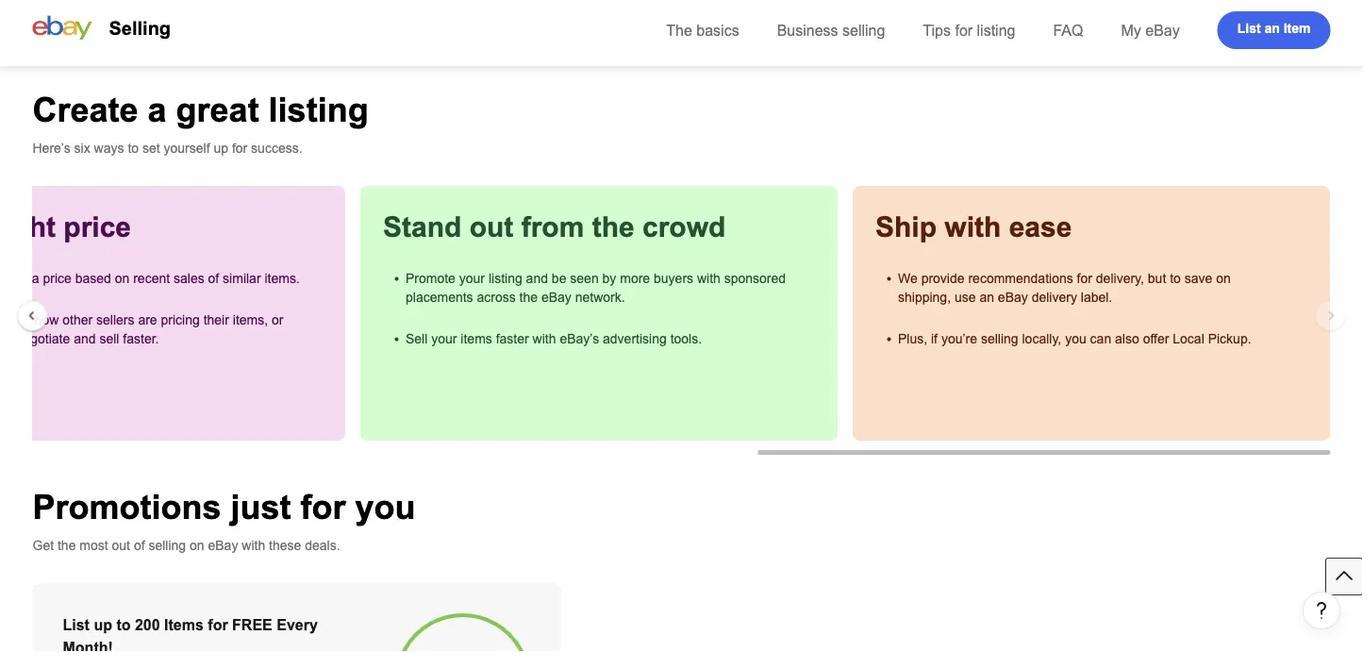Task type: locate. For each thing, give the bounding box(es) containing it.
also
[[1116, 331, 1140, 346]]

but
[[1149, 271, 1167, 285]]

label.
[[1082, 290, 1113, 304]]

delivery
[[1032, 290, 1078, 304]]

on
[[1217, 271, 1232, 285], [190, 538, 204, 552]]

for right items
[[208, 616, 228, 633]]

ship
[[876, 211, 937, 243]]

the down 'and'
[[520, 290, 538, 304]]

a
[[148, 91, 167, 128]]

1 horizontal spatial the
[[520, 290, 538, 304]]

1 vertical spatial an
[[980, 290, 995, 304]]

buyers
[[654, 271, 694, 285]]

0 vertical spatial on
[[1217, 271, 1232, 285]]

the basics
[[666, 22, 739, 39]]

create a great listing
[[33, 91, 369, 128]]

selling
[[843, 22, 885, 39], [982, 331, 1019, 346], [149, 538, 186, 552]]

1 horizontal spatial you
[[1066, 331, 1087, 346]]

local
[[1174, 331, 1205, 346]]

1 vertical spatial your
[[432, 331, 458, 346]]

set
[[142, 141, 160, 155]]

0 horizontal spatial your
[[432, 331, 458, 346]]

an
[[1265, 21, 1280, 36], [980, 290, 995, 304]]

1 vertical spatial selling
[[982, 331, 1019, 346]]

ebay inside we provide recommendations for delivery, but to save on shipping, use an ebay delivery label.
[[999, 290, 1029, 304]]

1 horizontal spatial out
[[470, 211, 514, 243]]

1 vertical spatial to
[[1171, 271, 1182, 285]]

sell
[[406, 331, 428, 346]]

1 horizontal spatial up
[[214, 141, 228, 155]]

listing right tips
[[977, 22, 1016, 39]]

list up "month!"
[[63, 616, 90, 633]]

listing inside promote your listing and be seen by more buyers with sponsored placements across the ebay network.
[[489, 271, 523, 285]]

1 vertical spatial out
[[112, 538, 130, 552]]

0 horizontal spatial an
[[980, 290, 995, 304]]

0 horizontal spatial list
[[63, 616, 90, 633]]

ebay down promotions just for you
[[208, 538, 238, 552]]

promote your listing and be seen by more buyers with sponsored placements across the ebay network.
[[406, 271, 787, 304]]

1 vertical spatial on
[[190, 538, 204, 552]]

out
[[470, 211, 514, 243], [112, 538, 130, 552]]

1 horizontal spatial selling
[[843, 22, 885, 39]]

0 vertical spatial selling
[[843, 22, 885, 39]]

listing up across
[[489, 271, 523, 285]]

tips for listing link
[[923, 22, 1016, 39]]

the right get
[[58, 538, 76, 552]]

plus,
[[899, 331, 928, 346]]

to right the but
[[1171, 271, 1182, 285]]

tips for listing
[[923, 22, 1016, 39]]

ebay down be
[[542, 290, 572, 304]]

items
[[164, 616, 204, 633]]

selling
[[109, 18, 171, 39]]

an left item at top right
[[1265, 21, 1280, 36]]

1 vertical spatial you
[[355, 488, 416, 526]]

1 horizontal spatial an
[[1265, 21, 1280, 36]]

these
[[269, 538, 301, 552]]

0 horizontal spatial listing
[[269, 91, 369, 128]]

crowd
[[643, 211, 726, 243]]

0 vertical spatial an
[[1265, 21, 1280, 36]]

you
[[1066, 331, 1087, 346], [355, 488, 416, 526]]

with
[[945, 211, 1002, 243], [698, 271, 721, 285], [533, 331, 557, 346], [242, 538, 265, 552]]

2 horizontal spatial selling
[[982, 331, 1019, 346]]

0 vertical spatial your
[[460, 271, 486, 285]]

list up to 200 items for free every month!
[[63, 616, 318, 652]]

ebay down recommendations
[[999, 290, 1029, 304]]

by
[[603, 271, 617, 285]]

0 vertical spatial list
[[1238, 21, 1261, 36]]

up up "month!"
[[94, 616, 112, 633]]

0 vertical spatial the
[[593, 211, 635, 243]]

seen
[[571, 271, 599, 285]]

0 horizontal spatial up
[[94, 616, 112, 633]]

most
[[80, 538, 108, 552]]

my ebay link
[[1121, 22, 1180, 39]]

for up label.
[[1078, 271, 1093, 285]]

0 vertical spatial out
[[470, 211, 514, 243]]

2 vertical spatial listing
[[489, 271, 523, 285]]

1 vertical spatial up
[[94, 616, 112, 633]]

ebay
[[1146, 22, 1180, 39], [542, 290, 572, 304], [999, 290, 1029, 304], [208, 538, 238, 552]]

an right use
[[980, 290, 995, 304]]

ease
[[1010, 211, 1073, 243]]

faq link
[[1053, 22, 1084, 39]]

sell your items faster with ebay's advertising tools.
[[406, 331, 703, 346]]

my ebay
[[1121, 22, 1180, 39]]

1 horizontal spatial on
[[1217, 271, 1232, 285]]

1 vertical spatial the
[[520, 290, 538, 304]]

here's
[[33, 141, 70, 155]]

0 horizontal spatial selling
[[149, 538, 186, 552]]

list an item link
[[1218, 11, 1331, 49]]

you're
[[942, 331, 978, 346]]

ways
[[94, 141, 124, 155]]

to inside we provide recommendations for delivery, but to save on shipping, use an ebay delivery label.
[[1171, 271, 1182, 285]]

sponsored
[[725, 271, 787, 285]]

out left the of
[[112, 538, 130, 552]]

the
[[593, 211, 635, 243], [520, 290, 538, 304], [58, 538, 76, 552]]

0 horizontal spatial out
[[112, 538, 130, 552]]

business selling
[[777, 22, 885, 39]]

success.
[[251, 141, 302, 155]]

2 horizontal spatial listing
[[977, 22, 1016, 39]]

list inside list an item link
[[1238, 21, 1261, 36]]

for inside "list up to 200 items for free every month!"
[[208, 616, 228, 633]]

2 vertical spatial the
[[58, 538, 76, 552]]

with up provide
[[945, 211, 1002, 243]]

offer
[[1144, 331, 1170, 346]]

selling right the of
[[149, 538, 186, 552]]

your
[[460, 271, 486, 285], [432, 331, 458, 346]]

1 horizontal spatial your
[[460, 271, 486, 285]]

up
[[214, 141, 228, 155], [94, 616, 112, 633]]

free
[[232, 616, 272, 633]]

your up across
[[460, 271, 486, 285]]

selling right business
[[843, 22, 885, 39]]

to left 200
[[116, 616, 131, 633]]

your inside promote your listing and be seen by more buyers with sponsored placements across the ebay network.
[[460, 271, 486, 285]]

up right yourself
[[214, 141, 228, 155]]

tips
[[923, 22, 951, 39]]

listing
[[977, 22, 1016, 39], [269, 91, 369, 128], [489, 271, 523, 285]]

the inside promote your listing and be seen by more buyers with sponsored placements across the ebay network.
[[520, 290, 538, 304]]

to left set
[[128, 141, 139, 155]]

1 horizontal spatial list
[[1238, 21, 1261, 36]]

list left item at top right
[[1238, 21, 1261, 36]]

for up deals.
[[301, 488, 346, 526]]

1 horizontal spatial listing
[[489, 271, 523, 285]]

2 horizontal spatial the
[[593, 211, 635, 243]]

out left from
[[470, 211, 514, 243]]

2 vertical spatial to
[[116, 616, 131, 633]]

selling right you're
[[982, 331, 1019, 346]]

the up by
[[593, 211, 635, 243]]

on right save
[[1217, 271, 1232, 285]]

1 vertical spatial list
[[63, 616, 90, 633]]

on down promotions just for you
[[190, 538, 204, 552]]

for
[[955, 22, 973, 39], [232, 141, 247, 155], [1078, 271, 1093, 285], [301, 488, 346, 526], [208, 616, 228, 633]]

your right sell
[[432, 331, 458, 346]]

list
[[1238, 21, 1261, 36], [63, 616, 90, 633]]

the
[[666, 22, 692, 39]]

0 vertical spatial listing
[[977, 22, 1016, 39]]

on inside we provide recommendations for delivery, but to save on shipping, use an ebay delivery label.
[[1217, 271, 1232, 285]]

listing up success.
[[269, 91, 369, 128]]

list inside "list up to 200 items for free every month!"
[[63, 616, 90, 633]]

with right buyers
[[698, 271, 721, 285]]



Task type: describe. For each thing, give the bounding box(es) containing it.
yourself
[[164, 141, 210, 155]]

pickup.
[[1209, 331, 1252, 346]]

0 vertical spatial up
[[214, 141, 228, 155]]

an inside we provide recommendations for delivery, but to save on shipping, use an ebay delivery label.
[[980, 290, 995, 304]]

faster
[[497, 331, 530, 346]]

0 horizontal spatial the
[[58, 538, 76, 552]]

my
[[1121, 22, 1142, 39]]

promotions
[[33, 488, 221, 526]]

plus, if you're selling locally, you can also offer local pickup.
[[899, 331, 1252, 346]]

tools.
[[671, 331, 703, 346]]

business
[[777, 22, 838, 39]]

stand out from the crowd
[[384, 211, 726, 243]]

more
[[621, 271, 651, 285]]

create
[[33, 91, 138, 128]]

listing for tips for listing
[[977, 22, 1016, 39]]

provide
[[922, 271, 965, 285]]

the basics link
[[666, 22, 739, 39]]

stand
[[384, 211, 462, 243]]

we provide recommendations for delivery, but to save on shipping, use an ebay delivery label.
[[899, 271, 1232, 304]]

from
[[522, 211, 585, 243]]

and
[[527, 271, 549, 285]]

be
[[552, 271, 567, 285]]

basics
[[697, 22, 739, 39]]

0 vertical spatial you
[[1066, 331, 1087, 346]]

promote
[[406, 271, 456, 285]]

get the most out of selling on ebay with these deals.
[[33, 538, 340, 552]]

to inside "list up to 200 items for free every month!"
[[116, 616, 131, 633]]

we
[[899, 271, 918, 285]]

items
[[461, 331, 493, 346]]

0 horizontal spatial you
[[355, 488, 416, 526]]

delivery,
[[1097, 271, 1145, 285]]

shipping,
[[899, 290, 952, 304]]

ebay inside promote your listing and be seen by more buyers with sponsored placements across the ebay network.
[[542, 290, 572, 304]]

ship with ease
[[876, 211, 1073, 243]]

item
[[1284, 21, 1311, 36]]

great
[[176, 91, 259, 128]]

2 vertical spatial selling
[[149, 538, 186, 552]]

get
[[33, 538, 54, 552]]

month!
[[63, 639, 113, 652]]

can
[[1091, 331, 1112, 346]]

advertising
[[603, 331, 667, 346]]

here's six ways to set yourself up for success.
[[33, 141, 302, 155]]

use
[[955, 290, 977, 304]]

save
[[1185, 271, 1213, 285]]

every
[[277, 616, 318, 633]]

placements
[[406, 290, 474, 304]]

if
[[932, 331, 938, 346]]

list for list an item
[[1238, 21, 1261, 36]]

your for promote
[[460, 271, 486, 285]]

help, opens dialogs image
[[1313, 601, 1331, 620]]

1 vertical spatial listing
[[269, 91, 369, 128]]

six
[[74, 141, 90, 155]]

with right faster at bottom
[[533, 331, 557, 346]]

ebay right my
[[1146, 22, 1180, 39]]

listing for promote your listing and be seen by more buyers with sponsored placements across the ebay network.
[[489, 271, 523, 285]]

recommendations
[[969, 271, 1074, 285]]

of
[[134, 538, 145, 552]]

for right tips
[[955, 22, 973, 39]]

business selling link
[[777, 22, 885, 39]]

promotions just for you
[[33, 488, 416, 526]]

for left success.
[[232, 141, 247, 155]]

deals.
[[305, 538, 340, 552]]

with inside promote your listing and be seen by more buyers with sponsored placements across the ebay network.
[[698, 271, 721, 285]]

list for list up to 200 items for free every month!
[[63, 616, 90, 633]]

with left these
[[242, 538, 265, 552]]

200
[[135, 616, 160, 633]]

your for sell
[[432, 331, 458, 346]]

ebay's
[[560, 331, 600, 346]]

0 vertical spatial to
[[128, 141, 139, 155]]

faq
[[1053, 22, 1084, 39]]

just
[[231, 488, 291, 526]]

across
[[477, 290, 516, 304]]

up inside "list up to 200 items for free every month!"
[[94, 616, 112, 633]]

0 horizontal spatial on
[[190, 538, 204, 552]]

locally,
[[1023, 331, 1062, 346]]

network.
[[576, 290, 626, 304]]

for inside we provide recommendations for delivery, but to save on shipping, use an ebay delivery label.
[[1078, 271, 1093, 285]]

list an item
[[1238, 21, 1311, 36]]



Task type: vqa. For each thing, say whether or not it's contained in the screenshot.
bottom location
no



